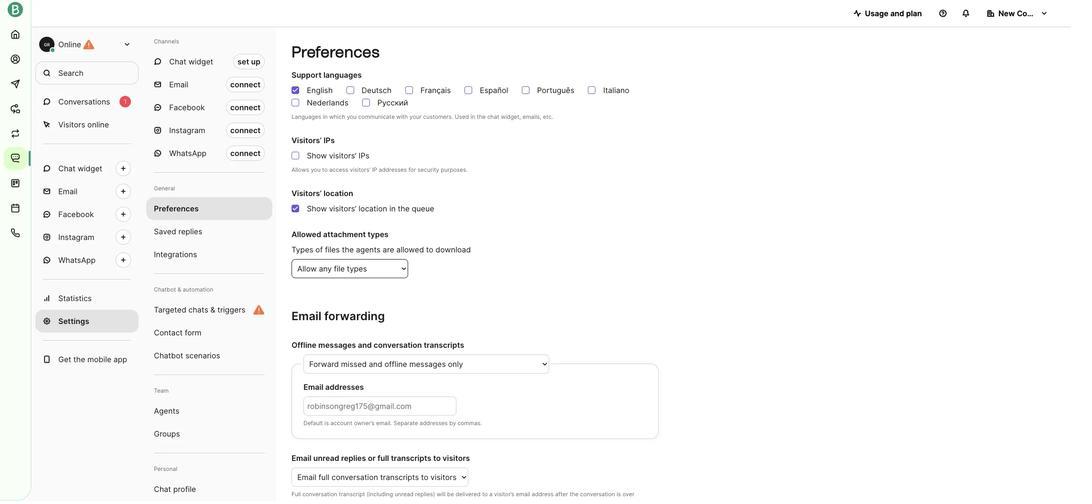 Task type: describe. For each thing, give the bounding box(es) containing it.
delivered
[[456, 492, 481, 499]]

the right files
[[342, 245, 354, 255]]

2 horizontal spatial conversation
[[580, 492, 615, 499]]

statistics
[[58, 294, 92, 304]]

0 vertical spatial &
[[178, 286, 181, 293]]

2 vertical spatial chat
[[154, 485, 171, 495]]

allowed
[[292, 230, 321, 240]]

0 horizontal spatial ips
[[324, 136, 335, 145]]

widget,
[[501, 113, 521, 120]]

owner's
[[354, 420, 375, 427]]

1 vertical spatial instagram
[[58, 233, 94, 242]]

email unread replies or full transcripts to visitors
[[292, 454, 470, 464]]

1 vertical spatial and
[[358, 341, 372, 350]]

0 vertical spatial chat
[[169, 57, 186, 66]]

email for email addresses
[[304, 383, 323, 392]]

forwarding
[[324, 310, 385, 324]]

1 horizontal spatial unread
[[395, 492, 414, 499]]

email
[[516, 492, 530, 499]]

español
[[480, 86, 508, 95]]

connect for whatsapp
[[230, 149, 260, 158]]

addresses for preferences
[[379, 166, 407, 173]]

online
[[87, 120, 109, 130]]

with
[[396, 113, 408, 120]]

chat profile
[[154, 485, 196, 495]]

the left the chat
[[477, 113, 486, 120]]

team
[[154, 388, 169, 395]]

show for show visitors' location in the queue
[[307, 204, 327, 213]]

contact form
[[154, 328, 201, 338]]

0 vertical spatial location
[[324, 189, 353, 198]]

new company
[[998, 9, 1052, 18]]

channels
[[154, 38, 179, 45]]

2 horizontal spatial in
[[471, 113, 475, 120]]

languages
[[323, 70, 362, 80]]

set
[[238, 57, 249, 66]]

usage and plan
[[865, 9, 922, 18]]

search
[[58, 68, 83, 78]]

nederlands
[[307, 98, 348, 108]]

visitors' for location
[[329, 204, 356, 213]]

chat widget inside chat widget link
[[58, 164, 102, 174]]

automation
[[183, 286, 213, 293]]

to left "access"
[[322, 166, 328, 173]]

app
[[114, 355, 127, 365]]

to left the a
[[482, 492, 488, 499]]

saved
[[154, 227, 176, 237]]

visitors' for show visitors' location in the queue
[[292, 189, 322, 198]]

scenarios
[[185, 351, 220, 361]]

1 horizontal spatial is
[[617, 492, 621, 499]]

separate
[[394, 420, 418, 427]]

messages
[[318, 341, 356, 350]]

chatbot & automation
[[154, 286, 213, 293]]

the inside get the mobile app link
[[73, 355, 85, 365]]

english
[[307, 86, 333, 95]]

communicate
[[358, 113, 395, 120]]

and inside button
[[890, 9, 904, 18]]

offline
[[292, 341, 316, 350]]

download
[[436, 245, 471, 255]]

search link
[[35, 62, 139, 85]]

show visitors' ips
[[307, 151, 370, 161]]

email for email forwarding
[[292, 310, 321, 324]]

1 vertical spatial whatsapp
[[58, 256, 96, 265]]

access
[[329, 166, 348, 173]]

profile
[[173, 485, 196, 495]]

default
[[304, 420, 323, 427]]

chat widget link
[[35, 157, 139, 180]]

after
[[555, 492, 568, 499]]

files
[[325, 245, 340, 255]]

commas.
[[458, 420, 482, 427]]

agents link
[[146, 400, 272, 423]]

connect for facebook
[[230, 103, 260, 112]]

allows you to access visitors' ip addresses for security purposes.
[[292, 166, 468, 173]]

form
[[185, 328, 201, 338]]

saved replies
[[154, 227, 202, 237]]

settings
[[58, 317, 89, 326]]

chatbot scenarios
[[154, 351, 220, 361]]

0 horizontal spatial replies
[[178, 227, 202, 237]]

0 horizontal spatial preferences
[[154, 204, 199, 214]]

triggers
[[217, 305, 246, 315]]

connect for instagram
[[230, 126, 260, 135]]

visitors
[[58, 120, 85, 130]]

settings link
[[35, 310, 139, 333]]

of
[[316, 245, 323, 255]]

0 vertical spatial instagram
[[169, 126, 205, 135]]

security
[[418, 166, 439, 173]]

emails,
[[523, 113, 542, 120]]

chats
[[188, 305, 208, 315]]

by
[[449, 420, 456, 427]]

your
[[410, 113, 422, 120]]

agents
[[356, 245, 381, 255]]

usage and plan button
[[846, 4, 930, 23]]

address
[[532, 492, 554, 499]]

new
[[998, 9, 1015, 18]]

email addresses
[[304, 383, 364, 392]]

email inside email link
[[58, 187, 77, 196]]

support languages
[[292, 70, 362, 80]]

italiano
[[603, 86, 629, 95]]

0 horizontal spatial in
[[323, 113, 328, 120]]

0 horizontal spatial conversation
[[302, 492, 337, 499]]

get
[[58, 355, 71, 365]]

1 horizontal spatial location
[[359, 204, 387, 213]]

0 vertical spatial chat widget
[[169, 57, 213, 66]]

email link
[[35, 180, 139, 203]]

will
[[437, 492, 446, 499]]

conversations
[[58, 97, 110, 107]]

1 vertical spatial visitors'
[[350, 166, 370, 173]]

be
[[447, 492, 454, 499]]

1 horizontal spatial conversation
[[374, 341, 422, 350]]

1
[[124, 98, 127, 105]]



Task type: vqa. For each thing, say whether or not it's contained in the screenshot.
the leftmost Chat widget
yes



Task type: locate. For each thing, give the bounding box(es) containing it.
location down "access"
[[324, 189, 353, 198]]

1 visitors' from the top
[[292, 136, 322, 145]]

0 vertical spatial is
[[325, 420, 329, 427]]

português
[[537, 86, 574, 95]]

chat
[[487, 113, 499, 120]]

saved replies link
[[146, 220, 272, 243]]

chatbot for chatbot scenarios
[[154, 351, 183, 361]]

targeted chats & triggers
[[154, 305, 246, 315]]

visitors' for show visitors' ips
[[292, 136, 322, 145]]

0 vertical spatial replies
[[178, 227, 202, 237]]

русский
[[377, 98, 408, 108]]

integrations link
[[146, 243, 272, 266]]

or
[[368, 454, 376, 464]]

0 vertical spatial you
[[347, 113, 357, 120]]

show for show visitors' ips
[[307, 151, 327, 161]]

email forwarding
[[292, 310, 385, 324]]

1 horizontal spatial &
[[210, 305, 215, 315]]

location up types
[[359, 204, 387, 213]]

in right used
[[471, 113, 475, 120]]

queue
[[412, 204, 434, 213]]

chat up email link
[[58, 164, 75, 174]]

& left 'automation'
[[178, 286, 181, 293]]

0 horizontal spatial widget
[[78, 164, 102, 174]]

1 vertical spatial transcripts
[[391, 454, 431, 464]]

preferences up languages
[[292, 43, 380, 61]]

customers.
[[423, 113, 453, 120]]

1 show from the top
[[307, 151, 327, 161]]

visitors'
[[329, 151, 356, 161], [350, 166, 370, 173], [329, 204, 356, 213]]

2 show from the top
[[307, 204, 327, 213]]

connect for email
[[230, 80, 260, 89]]

preferences up the saved replies
[[154, 204, 199, 214]]

Email addresses email field
[[304, 397, 456, 416]]

addresses for offline messages and conversation transcripts
[[420, 420, 448, 427]]

& right chats
[[210, 305, 215, 315]]

0 horizontal spatial you
[[311, 166, 321, 173]]

1 horizontal spatial widget
[[189, 57, 213, 66]]

company
[[1017, 9, 1052, 18]]

types of files the agents are allowed to download
[[292, 245, 471, 255]]

1 horizontal spatial you
[[347, 113, 357, 120]]

transcripts
[[424, 341, 464, 350], [391, 454, 431, 464]]

in left queue
[[389, 204, 396, 213]]

languages in which you communicate with your customers. used in the chat widget, emails, etc.
[[292, 113, 553, 120]]

2 connect from the top
[[230, 103, 260, 112]]

1 vertical spatial addresses
[[325, 383, 364, 392]]

0 vertical spatial unread
[[313, 454, 339, 464]]

targeted chats & triggers link
[[146, 299, 272, 322]]

chat widget up email link
[[58, 164, 102, 174]]

connect
[[230, 80, 260, 89], [230, 103, 260, 112], [230, 126, 260, 135], [230, 149, 260, 158]]

addresses up account
[[325, 383, 364, 392]]

1 vertical spatial chat
[[58, 164, 75, 174]]

ips up allows you to access visitors' ip addresses for security purposes.
[[359, 151, 370, 161]]

2 vertical spatial addresses
[[420, 420, 448, 427]]

2 horizontal spatial addresses
[[420, 420, 448, 427]]

a
[[489, 492, 493, 499]]

email up the default
[[304, 383, 323, 392]]

whatsapp up general
[[169, 149, 206, 158]]

0 horizontal spatial addresses
[[325, 383, 364, 392]]

general
[[154, 185, 175, 192]]

0 horizontal spatial instagram
[[58, 233, 94, 242]]

0 vertical spatial visitors'
[[329, 151, 356, 161]]

plan
[[906, 9, 922, 18]]

default is account owner's email. separate addresses by commas.
[[304, 420, 482, 427]]

1 horizontal spatial chat widget
[[169, 57, 213, 66]]

transcript
[[339, 492, 365, 499]]

integrations
[[154, 250, 197, 260]]

chatbot down contact
[[154, 351, 183, 361]]

in
[[323, 113, 328, 120], [471, 113, 475, 120], [389, 204, 396, 213]]

statistics link
[[35, 287, 139, 310]]

1 vertical spatial unread
[[395, 492, 414, 499]]

français
[[420, 86, 451, 95]]

chatbot inside 'link'
[[154, 351, 183, 361]]

chat widget down channels
[[169, 57, 213, 66]]

purposes.
[[441, 166, 468, 173]]

0 horizontal spatial unread
[[313, 454, 339, 464]]

1 vertical spatial replies
[[341, 454, 366, 464]]

email up full
[[292, 454, 311, 464]]

unread left replies)
[[395, 492, 414, 499]]

2 vertical spatial visitors'
[[329, 204, 356, 213]]

chat down channels
[[169, 57, 186, 66]]

show down the visitors' location
[[307, 204, 327, 213]]

you right allows
[[311, 166, 321, 173]]

1 vertical spatial &
[[210, 305, 215, 315]]

to right allowed on the left
[[426, 245, 433, 255]]

instagram link
[[35, 226, 139, 249]]

groups link
[[146, 423, 272, 446]]

are
[[383, 245, 394, 255]]

email down channels
[[169, 80, 188, 89]]

the
[[477, 113, 486, 120], [398, 204, 410, 213], [342, 245, 354, 255], [73, 355, 85, 365], [570, 492, 579, 499]]

replies right saved
[[178, 227, 202, 237]]

2 chatbot from the top
[[154, 351, 183, 361]]

chat profile link
[[146, 478, 272, 501]]

allowed attachment types
[[292, 230, 389, 240]]

1 horizontal spatial and
[[890, 9, 904, 18]]

online
[[58, 40, 81, 49]]

types
[[368, 230, 389, 240]]

1 vertical spatial show
[[307, 204, 327, 213]]

and right 'messages'
[[358, 341, 372, 350]]

1 horizontal spatial ips
[[359, 151, 370, 161]]

is left over
[[617, 492, 621, 499]]

unread down the default
[[313, 454, 339, 464]]

visitors' location
[[292, 189, 353, 198]]

full conversation transcript (including unread replies) will be delivered to a visitor's email address after the conversation is over
[[292, 492, 635, 499]]

in left which
[[323, 113, 328, 120]]

visitors' left ip
[[350, 166, 370, 173]]

full
[[378, 454, 389, 464]]

contact form link
[[146, 322, 272, 345]]

3 connect from the top
[[230, 126, 260, 135]]

offline messages and conversation transcripts
[[292, 341, 464, 350]]

0 horizontal spatial whatsapp
[[58, 256, 96, 265]]

1 connect from the top
[[230, 80, 260, 89]]

the right "get"
[[73, 355, 85, 365]]

1 vertical spatial ips
[[359, 151, 370, 161]]

whatsapp link
[[35, 249, 139, 272]]

visitors' for ips
[[329, 151, 356, 161]]

account
[[331, 420, 352, 427]]

1 vertical spatial chatbot
[[154, 351, 183, 361]]

which
[[329, 113, 345, 120]]

chat down personal
[[154, 485, 171, 495]]

mobile
[[87, 355, 111, 365]]

ips up show visitors' ips
[[324, 136, 335, 145]]

to
[[322, 166, 328, 173], [426, 245, 433, 255], [433, 454, 441, 464], [482, 492, 488, 499]]

show down visitors' ips
[[307, 151, 327, 161]]

1 vertical spatial widget
[[78, 164, 102, 174]]

support
[[292, 70, 322, 80]]

0 horizontal spatial chat widget
[[58, 164, 102, 174]]

groups
[[154, 430, 180, 439]]

the right 'after'
[[570, 492, 579, 499]]

4 connect from the top
[[230, 149, 260, 158]]

0 vertical spatial visitors'
[[292, 136, 322, 145]]

preferences link
[[146, 197, 272, 220]]

and
[[890, 9, 904, 18], [358, 341, 372, 350]]

email up facebook link
[[58, 187, 77, 196]]

whatsapp down instagram link
[[58, 256, 96, 265]]

visitors' up "access"
[[329, 151, 356, 161]]

allowed
[[396, 245, 424, 255]]

widget
[[189, 57, 213, 66], [78, 164, 102, 174]]

is right the default
[[325, 420, 329, 427]]

1 vertical spatial preferences
[[154, 204, 199, 214]]

you right which
[[347, 113, 357, 120]]

(including
[[367, 492, 393, 499]]

chatbot up targeted at the left
[[154, 286, 176, 293]]

1 vertical spatial facebook
[[58, 210, 94, 219]]

show
[[307, 151, 327, 161], [307, 204, 327, 213]]

preferences
[[292, 43, 380, 61], [154, 204, 199, 214]]

to left the visitors
[[433, 454, 441, 464]]

gr
[[44, 42, 50, 47]]

1 horizontal spatial preferences
[[292, 43, 380, 61]]

email up the offline
[[292, 310, 321, 324]]

visitors' down the visitors' location
[[329, 204, 356, 213]]

0 vertical spatial addresses
[[379, 166, 407, 173]]

facebook link
[[35, 203, 139, 226]]

1 vertical spatial chat widget
[[58, 164, 102, 174]]

0 horizontal spatial and
[[358, 341, 372, 350]]

and left plan
[[890, 9, 904, 18]]

over
[[623, 492, 635, 499]]

1 horizontal spatial replies
[[341, 454, 366, 464]]

agents
[[154, 407, 179, 416]]

used
[[455, 113, 469, 120]]

1 horizontal spatial facebook
[[169, 103, 205, 112]]

replies
[[178, 227, 202, 237], [341, 454, 366, 464]]

visitors' down allows
[[292, 189, 322, 198]]

get the mobile app
[[58, 355, 127, 365]]

1 horizontal spatial in
[[389, 204, 396, 213]]

0 vertical spatial preferences
[[292, 43, 380, 61]]

1 vertical spatial location
[[359, 204, 387, 213]]

1 vertical spatial is
[[617, 492, 621, 499]]

deutsch
[[362, 86, 392, 95]]

0 vertical spatial transcripts
[[424, 341, 464, 350]]

chatbot for chatbot & automation
[[154, 286, 176, 293]]

0 vertical spatial and
[[890, 9, 904, 18]]

allows
[[292, 166, 309, 173]]

usage
[[865, 9, 889, 18]]

addresses right ip
[[379, 166, 407, 173]]

email for email unread replies or full transcripts to visitors
[[292, 454, 311, 464]]

visitors online
[[58, 120, 109, 130]]

0 vertical spatial whatsapp
[[169, 149, 206, 158]]

conversation
[[374, 341, 422, 350], [302, 492, 337, 499], [580, 492, 615, 499]]

attachment
[[323, 230, 366, 240]]

replies left 'or'
[[341, 454, 366, 464]]

1 horizontal spatial instagram
[[169, 126, 205, 135]]

0 vertical spatial widget
[[189, 57, 213, 66]]

visitor's
[[494, 492, 514, 499]]

0 horizontal spatial facebook
[[58, 210, 94, 219]]

2 visitors' from the top
[[292, 189, 322, 198]]

widget left set on the left top of the page
[[189, 57, 213, 66]]

widget up email link
[[78, 164, 102, 174]]

0 vertical spatial show
[[307, 151, 327, 161]]

show visitors' location in the queue
[[307, 204, 434, 213]]

is
[[325, 420, 329, 427], [617, 492, 621, 499]]

0 vertical spatial ips
[[324, 136, 335, 145]]

1 vertical spatial visitors'
[[292, 189, 322, 198]]

1 horizontal spatial addresses
[[379, 166, 407, 173]]

1 vertical spatial you
[[311, 166, 321, 173]]

0 horizontal spatial &
[[178, 286, 181, 293]]

addresses left 'by'
[[420, 420, 448, 427]]

visitors' ips
[[292, 136, 335, 145]]

0 horizontal spatial location
[[324, 189, 353, 198]]

0 vertical spatial chatbot
[[154, 286, 176, 293]]

1 horizontal spatial whatsapp
[[169, 149, 206, 158]]

0 vertical spatial facebook
[[169, 103, 205, 112]]

& inside targeted chats & triggers link
[[210, 305, 215, 315]]

the left queue
[[398, 204, 410, 213]]

types
[[292, 245, 313, 255]]

visitors' down languages in the left of the page
[[292, 136, 322, 145]]

you
[[347, 113, 357, 120], [311, 166, 321, 173]]

languages
[[292, 113, 321, 120]]

chat widget
[[169, 57, 213, 66], [58, 164, 102, 174]]

1 chatbot from the top
[[154, 286, 176, 293]]

0 horizontal spatial is
[[325, 420, 329, 427]]

widget inside chat widget link
[[78, 164, 102, 174]]

addresses
[[379, 166, 407, 173], [325, 383, 364, 392], [420, 420, 448, 427]]

targeted
[[154, 305, 186, 315]]



